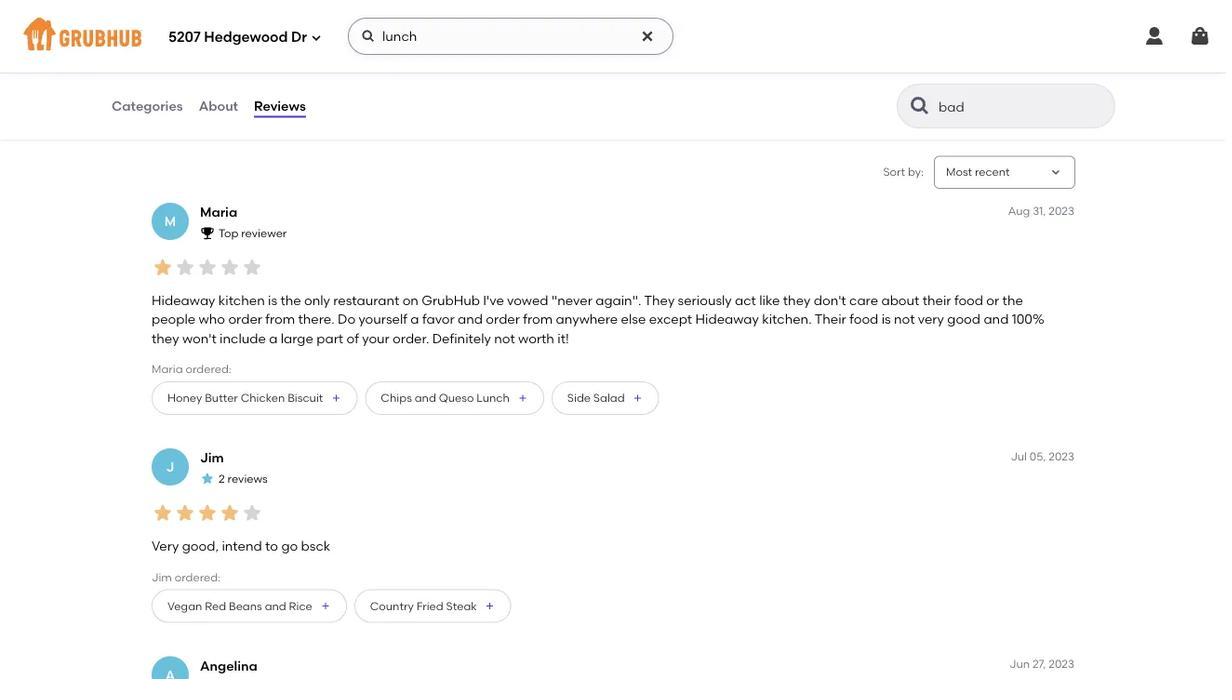 Task type: describe. For each thing, give the bounding box(es) containing it.
red
[[205, 599, 226, 613]]

delivery
[[251, 92, 293, 105]]

country fried steak
[[370, 599, 477, 613]]

plus icon image for chips and queso lunch
[[517, 393, 528, 404]]

like
[[759, 292, 780, 308]]

good,
[[182, 538, 219, 554]]

side
[[567, 391, 591, 405]]

worth
[[518, 330, 554, 346]]

jul
[[1011, 449, 1027, 463]]

ratings
[[185, 19, 229, 35]]

sort
[[883, 165, 905, 179]]

who
[[199, 311, 225, 327]]

on
[[251, 73, 267, 87]]

it!
[[557, 330, 569, 346]]

biscuit
[[288, 391, 323, 405]]

100%
[[1012, 311, 1045, 327]]

caret down icon image
[[1048, 165, 1063, 180]]

go
[[281, 538, 298, 554]]

about
[[199, 98, 238, 114]]

1 from from the left
[[265, 311, 295, 327]]

chips and queso lunch
[[381, 391, 510, 405]]

0 vertical spatial hideaway
[[152, 292, 215, 308]]

honey
[[167, 391, 202, 405]]

"never
[[552, 292, 592, 308]]

2 reviews
[[219, 472, 268, 486]]

2 horizontal spatial order
[[486, 311, 520, 327]]

time
[[270, 73, 294, 87]]

grubhub
[[422, 292, 480, 308]]

5207
[[168, 29, 201, 46]]

5207 hedgewood dr
[[168, 29, 307, 46]]

88 correct order
[[339, 52, 381, 105]]

3 2023 from the top
[[1049, 657, 1074, 671]]

0 vertical spatial a
[[411, 311, 419, 327]]

vegan red beans and rice
[[167, 599, 312, 613]]

0 horizontal spatial is
[[268, 292, 277, 308]]

on
[[402, 292, 419, 308]]

categories
[[112, 98, 183, 114]]

213
[[163, 19, 182, 35]]

do
[[338, 311, 355, 327]]

lunch
[[477, 391, 510, 405]]

intend
[[222, 538, 262, 554]]

seriously
[[678, 292, 732, 308]]

2023 for hideaway kitchen is the only restaurant on grubhub i've vowed "never again". they seriously act like they don't care about their food or the people who order from there. do yourself a favor and order from anywhere else except hideaway kitchen. their food is not very good and 100% they won't include a large part of your order. definitely not worth it!
[[1049, 204, 1074, 217]]

213 ratings
[[163, 19, 229, 35]]

Search Hideaway Kitchen & Bar search field
[[937, 98, 1079, 115]]

kitchen
[[218, 292, 265, 308]]

anywhere
[[556, 311, 618, 327]]

order inside 88 correct order
[[339, 92, 368, 105]]

trophy icon image
[[200, 225, 215, 240]]

84 good food
[[163, 52, 221, 87]]

reviews
[[228, 472, 268, 486]]

favor
[[422, 311, 455, 327]]

aug
[[1008, 204, 1030, 217]]

0 horizontal spatial order
[[228, 311, 262, 327]]

side salad button
[[551, 381, 659, 415]]

about button
[[198, 73, 239, 140]]

good
[[163, 73, 193, 87]]

act
[[735, 292, 756, 308]]

queso
[[439, 391, 474, 405]]

84
[[163, 52, 179, 68]]

and inside the chips and queso lunch button
[[415, 391, 436, 405]]

88
[[339, 52, 355, 68]]

chicken
[[241, 391, 285, 405]]

svg image
[[1143, 25, 1166, 47]]

by:
[[908, 165, 924, 179]]

country
[[370, 599, 414, 613]]

2023 for very good, intend to go bsck
[[1049, 449, 1074, 463]]

2
[[219, 472, 225, 486]]

care
[[849, 292, 878, 308]]

reviews button
[[253, 73, 307, 140]]

their
[[815, 311, 846, 327]]

include
[[220, 330, 266, 346]]

jim ordered:
[[152, 570, 221, 584]]

salad
[[593, 391, 625, 405]]

27,
[[1033, 657, 1046, 671]]

angelina
[[200, 658, 258, 674]]

vegan
[[167, 599, 202, 613]]

dr
[[291, 29, 307, 46]]

categories button
[[111, 73, 184, 140]]

2 from from the left
[[523, 311, 553, 327]]

recent
[[975, 165, 1010, 179]]

ordered: for kitchen
[[186, 362, 231, 376]]

to
[[265, 538, 278, 554]]

maria for maria
[[200, 204, 237, 220]]

their
[[923, 292, 951, 308]]

ordered: for good,
[[175, 570, 221, 584]]



Task type: locate. For each thing, give the bounding box(es) containing it.
0 vertical spatial food
[[196, 73, 221, 87]]

food up good
[[954, 292, 983, 308]]

2 vertical spatial 2023
[[1049, 657, 1074, 671]]

from up large
[[265, 311, 295, 327]]

a left large
[[269, 330, 278, 346]]

plus icon image right lunch
[[517, 393, 528, 404]]

2 horizontal spatial food
[[954, 292, 983, 308]]

restaurant
[[333, 292, 399, 308]]

yourself
[[359, 311, 407, 327]]

and down "or"
[[984, 311, 1009, 327]]

people
[[152, 311, 196, 327]]

steak
[[446, 599, 477, 613]]

plus icon image right biscuit
[[331, 393, 342, 404]]

2023 right 27,
[[1049, 657, 1074, 671]]

96
[[251, 52, 266, 68]]

1 horizontal spatial food
[[849, 311, 878, 327]]

hedgewood
[[204, 29, 288, 46]]

fried
[[416, 599, 443, 613]]

1 horizontal spatial maria
[[200, 204, 237, 220]]

a up "order." on the left of page
[[411, 311, 419, 327]]

1 horizontal spatial is
[[882, 311, 891, 327]]

ordered: down the good,
[[175, 570, 221, 584]]

0 horizontal spatial food
[[196, 73, 221, 87]]

plus icon image for vegan red beans and rice
[[320, 601, 331, 612]]

1 horizontal spatial the
[[1002, 292, 1023, 308]]

1 horizontal spatial jim
[[200, 450, 224, 466]]

0 vertical spatial ordered:
[[186, 362, 231, 376]]

from
[[265, 311, 295, 327], [523, 311, 553, 327]]

don't
[[814, 292, 846, 308]]

is down the about
[[882, 311, 891, 327]]

0 horizontal spatial not
[[494, 330, 515, 346]]

2 the from the left
[[1002, 292, 1023, 308]]

1 vertical spatial they
[[152, 330, 179, 346]]

svg image
[[1189, 25, 1211, 47], [361, 29, 376, 44], [640, 29, 655, 44], [311, 32, 322, 43]]

plus icon image inside the chips and queso lunch button
[[517, 393, 528, 404]]

plus icon image inside country fried steak button
[[484, 601, 496, 612]]

31,
[[1033, 204, 1046, 217]]

0 horizontal spatial maria
[[152, 362, 183, 376]]

1 horizontal spatial from
[[523, 311, 553, 327]]

1 horizontal spatial order
[[339, 92, 368, 105]]

chips and queso lunch button
[[365, 381, 544, 415]]

plus icon image inside honey butter chicken biscuit button
[[331, 393, 342, 404]]

vegan red beans and rice button
[[152, 589, 347, 623]]

1 vertical spatial a
[[269, 330, 278, 346]]

from up the worth
[[523, 311, 553, 327]]

hideaway down act
[[695, 311, 759, 327]]

top reviewer
[[219, 227, 287, 240]]

0 vertical spatial jim
[[200, 450, 224, 466]]

hideaway up people at the top of the page
[[152, 292, 215, 308]]

they up 'kitchen.'
[[783, 292, 811, 308]]

the left only
[[280, 292, 301, 308]]

1 vertical spatial maria
[[152, 362, 183, 376]]

0 horizontal spatial the
[[280, 292, 301, 308]]

search icon image
[[909, 95, 931, 117]]

0 horizontal spatial jim
[[152, 570, 172, 584]]

vowed
[[507, 292, 548, 308]]

plus icon image for country fried steak
[[484, 601, 496, 612]]

won't
[[182, 330, 217, 346]]

hideaway
[[152, 292, 215, 308], [695, 311, 759, 327]]

correct
[[339, 73, 381, 87]]

m
[[164, 213, 176, 229]]

and inside the 'vegan red beans and rice' button
[[265, 599, 286, 613]]

kitchen.
[[762, 311, 812, 327]]

honey butter chicken biscuit button
[[152, 381, 358, 415]]

of
[[347, 330, 359, 346]]

1 the from the left
[[280, 292, 301, 308]]

bsck
[[301, 538, 330, 554]]

or
[[986, 292, 999, 308]]

jim down very
[[152, 570, 172, 584]]

maria up honey
[[152, 362, 183, 376]]

0 vertical spatial maria
[[200, 204, 237, 220]]

jul 05, 2023
[[1011, 449, 1074, 463]]

2023
[[1049, 204, 1074, 217], [1049, 449, 1074, 463], [1049, 657, 1074, 671]]

beans
[[229, 599, 262, 613]]

0 vertical spatial is
[[268, 292, 277, 308]]

except
[[649, 311, 692, 327]]

1 horizontal spatial a
[[411, 311, 419, 327]]

maria ordered:
[[152, 362, 231, 376]]

the right "or"
[[1002, 292, 1023, 308]]

maria up top
[[200, 204, 237, 220]]

jim for jim ordered:
[[152, 570, 172, 584]]

very
[[918, 311, 944, 327]]

about
[[881, 292, 919, 308]]

country fried steak button
[[354, 589, 511, 623]]

order up include
[[228, 311, 262, 327]]

only
[[304, 292, 330, 308]]

0 horizontal spatial from
[[265, 311, 295, 327]]

they down people at the top of the page
[[152, 330, 179, 346]]

Search for food, convenience, alcohol... search field
[[348, 18, 674, 55]]

0 horizontal spatial a
[[269, 330, 278, 346]]

large
[[281, 330, 313, 346]]

chips
[[381, 391, 412, 405]]

jim for jim
[[200, 450, 224, 466]]

ordered: up butter
[[186, 362, 231, 376]]

not left the worth
[[494, 330, 515, 346]]

1 vertical spatial food
[[954, 292, 983, 308]]

your
[[362, 330, 390, 346]]

order down correct
[[339, 92, 368, 105]]

plus icon image for honey butter chicken biscuit
[[331, 393, 342, 404]]

1 vertical spatial jim
[[152, 570, 172, 584]]

food inside 84 good food
[[196, 73, 221, 87]]

main navigation navigation
[[0, 0, 1226, 73]]

a
[[411, 311, 419, 327], [269, 330, 278, 346]]

1 vertical spatial hideaway
[[695, 311, 759, 327]]

part
[[317, 330, 343, 346]]

plus icon image right salad
[[632, 393, 643, 404]]

is right kitchen
[[268, 292, 277, 308]]

aug 31, 2023
[[1008, 204, 1074, 217]]

1 vertical spatial 2023
[[1049, 449, 1074, 463]]

they
[[644, 292, 675, 308]]

jim up 2
[[200, 450, 224, 466]]

top
[[219, 227, 238, 240]]

very good, intend to go bsck
[[152, 538, 330, 554]]

reviews
[[254, 98, 306, 114]]

not
[[894, 311, 915, 327], [494, 330, 515, 346]]

0 horizontal spatial hideaway
[[152, 292, 215, 308]]

order.
[[393, 330, 429, 346]]

sort by:
[[883, 165, 924, 179]]

plus icon image
[[331, 393, 342, 404], [517, 393, 528, 404], [632, 393, 643, 404], [320, 601, 331, 612], [484, 601, 496, 612]]

1 vertical spatial is
[[882, 311, 891, 327]]

plus icon image inside side salad button
[[632, 393, 643, 404]]

05,
[[1030, 449, 1046, 463]]

2023 right 05,
[[1049, 449, 1074, 463]]

food up about
[[196, 73, 221, 87]]

order down i've
[[486, 311, 520, 327]]

food down the care
[[849, 311, 878, 327]]

most
[[946, 165, 972, 179]]

not down the about
[[894, 311, 915, 327]]

2023 right 31,
[[1049, 204, 1074, 217]]

1 horizontal spatial they
[[783, 292, 811, 308]]

j
[[166, 459, 174, 475]]

and left rice
[[265, 599, 286, 613]]

butter
[[205, 391, 238, 405]]

the
[[280, 292, 301, 308], [1002, 292, 1023, 308]]

honey butter chicken biscuit
[[167, 391, 323, 405]]

order
[[339, 92, 368, 105], [228, 311, 262, 327], [486, 311, 520, 327]]

plus icon image for side salad
[[632, 393, 643, 404]]

plus icon image right rice
[[320, 601, 331, 612]]

2 2023 from the top
[[1049, 449, 1074, 463]]

star icon image
[[152, 256, 174, 279], [174, 256, 196, 279], [196, 256, 219, 279], [219, 256, 241, 279], [241, 256, 263, 279], [200, 471, 215, 486], [152, 502, 174, 524], [174, 502, 196, 524], [196, 502, 219, 524], [219, 502, 241, 524], [241, 502, 263, 524]]

good
[[947, 311, 981, 327]]

is
[[268, 292, 277, 308], [882, 311, 891, 327]]

0 vertical spatial they
[[783, 292, 811, 308]]

jun
[[1009, 657, 1030, 671]]

1 horizontal spatial not
[[894, 311, 915, 327]]

side salad
[[567, 391, 625, 405]]

again".
[[596, 292, 641, 308]]

1 2023 from the top
[[1049, 204, 1074, 217]]

0 vertical spatial 2023
[[1049, 204, 1074, 217]]

0 horizontal spatial they
[[152, 330, 179, 346]]

reviewer
[[241, 227, 287, 240]]

most recent
[[946, 165, 1010, 179]]

0 vertical spatial not
[[894, 311, 915, 327]]

1 horizontal spatial hideaway
[[695, 311, 759, 327]]

1 vertical spatial ordered:
[[175, 570, 221, 584]]

and up definitely
[[458, 311, 483, 327]]

plus icon image inside the 'vegan red beans and rice' button
[[320, 601, 331, 612]]

rice
[[289, 599, 312, 613]]

and right chips
[[415, 391, 436, 405]]

Sort by: field
[[946, 164, 1010, 180]]

1 vertical spatial not
[[494, 330, 515, 346]]

ordered:
[[186, 362, 231, 376], [175, 570, 221, 584]]

2 vertical spatial food
[[849, 311, 878, 327]]

maria for maria ordered:
[[152, 362, 183, 376]]

plus icon image right steak
[[484, 601, 496, 612]]



Task type: vqa. For each thing, say whether or not it's contained in the screenshot.
$13.80
no



